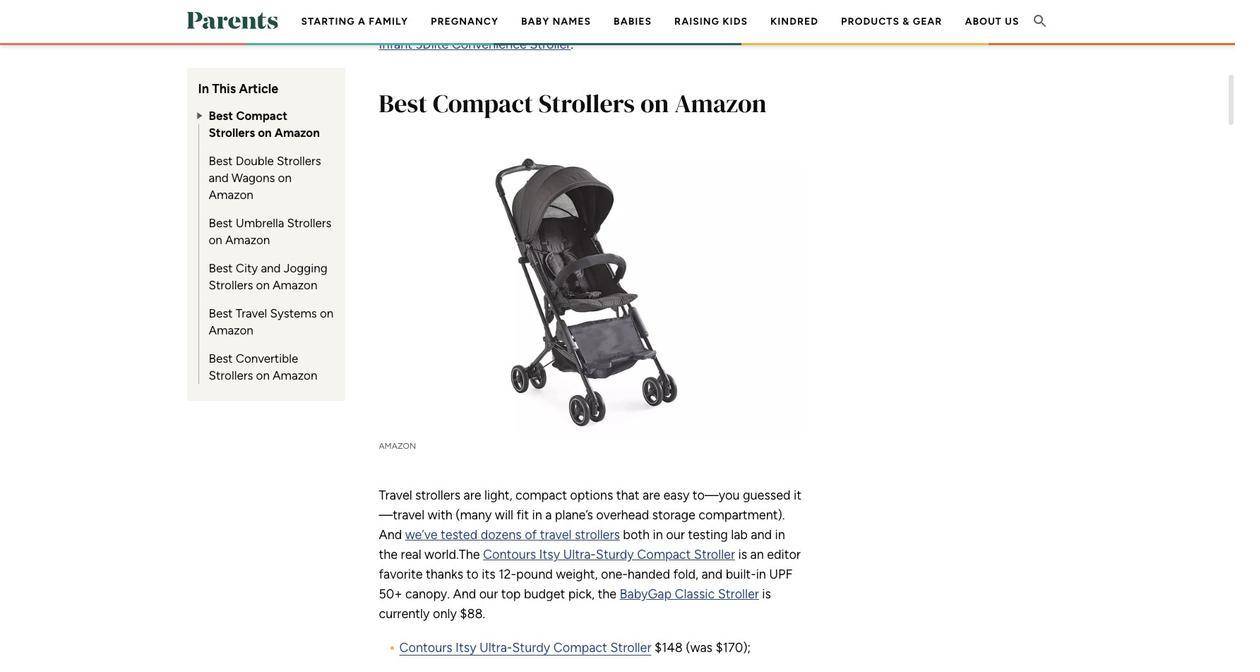 Task type: locate. For each thing, give the bounding box(es) containing it.
we've
[[405, 528, 438, 544]]

sturdy
[[583, 17, 621, 32], [596, 548, 634, 563], [512, 641, 551, 657]]

0 vertical spatial a
[[358, 15, 366, 27]]

1 horizontal spatial is
[[763, 587, 772, 603]]

best up wagons in the left top of the page
[[209, 154, 233, 168]]

double
[[379, 17, 420, 32], [236, 154, 274, 168]]

our down storage
[[666, 528, 685, 544]]

0 horizontal spatial a
[[358, 15, 366, 27]]

compact down convenience
[[433, 86, 533, 121]]

1 horizontal spatial the
[[598, 587, 617, 603]]

2 vertical spatial contours
[[400, 641, 453, 657]]

strollers inside best umbrella strollers on amazon
[[287, 216, 332, 230]]

best compact strollers on amazon down the article
[[209, 109, 320, 140]]

2 vertical spatial ultra-
[[480, 641, 513, 657]]

best double strollers and wagons on amazon
[[209, 154, 321, 202]]

2 vertical spatial sturdy
[[512, 641, 551, 657]]

0 vertical spatial the
[[695, 17, 714, 32]]

and down —travel
[[379, 528, 402, 544]]

baby names link
[[521, 15, 591, 27]]

travel
[[540, 528, 572, 544]]

double inside best double strollers and wagons on amazon
[[236, 154, 274, 168]]

best left umbrella
[[209, 216, 233, 230]]

0 vertical spatial and
[[379, 528, 402, 544]]

plane's
[[555, 508, 593, 524]]

0 horizontal spatial ,
[[464, 17, 467, 32]]

stroller inside summer infant 3dlite convenience stroller
[[530, 36, 571, 52]]

best for best umbrella strollers on amazon link at left top
[[209, 216, 233, 230]]

0 vertical spatial contours
[[470, 17, 523, 32]]

strollers down convertible
[[209, 369, 253, 383]]

0 vertical spatial is
[[739, 548, 748, 563]]

1 vertical spatial is
[[763, 587, 772, 603]]

strollers
[[416, 488, 461, 504], [575, 528, 620, 544]]

canopy.
[[406, 587, 450, 603]]

best down infant
[[379, 86, 428, 121]]

0 vertical spatial strollers
[[416, 488, 461, 504]]

in right both
[[653, 528, 663, 544]]

amazon inside the best travel systems on amazon
[[209, 324, 254, 338]]

1 horizontal spatial our
[[666, 528, 685, 544]]

ultra-
[[550, 17, 583, 32], [564, 548, 596, 563], [480, 641, 513, 657]]

compact down is currently only $88.
[[554, 641, 608, 657]]

1 horizontal spatial travel
[[379, 488, 412, 504]]

is inside is an editor favorite thanks to its 12-pound weight, one-handed fold, and built-in upf 50+ canopy. and our top budget pick, the
[[739, 548, 748, 563]]

and inside is an editor favorite thanks to its 12-pound weight, one-handed fold, and built-in upf 50+ canopy. and our top budget pick, the
[[702, 568, 723, 583]]

best right play_arrow image on the top of page
[[209, 109, 233, 123]]

0 horizontal spatial strollers
[[416, 488, 461, 504]]

the inside both in our testing lab and in the real world.the
[[379, 548, 398, 563]]

0 horizontal spatial our
[[480, 587, 498, 603]]

amazon inside best compact strollers on amazon
[[275, 126, 320, 140]]

1 , from the left
[[464, 17, 467, 32]]

double up wagons in the left top of the page
[[236, 154, 274, 168]]

1 vertical spatial sturdy
[[596, 548, 634, 563]]

on inside best convertible strollers on amazon
[[256, 369, 270, 383]]

fold,
[[674, 568, 699, 583]]

convertible
[[236, 352, 298, 366]]

1 vertical spatial double
[[236, 154, 274, 168]]

best inside best city and jogging strollers on amazon
[[209, 261, 233, 276]]

strollers down best compact strollers on amazon 'link'
[[277, 154, 321, 168]]

sturdy for contours itsy ultra-sturdy compact stroller $148 (was $170);
[[512, 641, 551, 657]]

&
[[903, 15, 910, 27]]

umbrella
[[236, 216, 284, 230]]

0 vertical spatial double
[[379, 17, 420, 32]]

2 horizontal spatial the
[[695, 17, 714, 32]]

contours itsy ultra-sturdy stroller link
[[470, 17, 665, 32]]

our inside both in our testing lab and in the real world.the
[[666, 528, 685, 544]]

best city and jogging strollers on amazon
[[209, 261, 328, 293]]

in
[[532, 508, 542, 524], [653, 528, 663, 544], [776, 528, 786, 544], [757, 568, 767, 583]]

fit
[[517, 508, 529, 524]]

is for is an editor favorite thanks to its 12-pound weight, one-handed fold, and built-in upf 50+ canopy. and our top budget pick, the
[[739, 548, 748, 563]]

contours for contours itsy ultra-sturdy compact stroller $148 (was $170);
[[400, 641, 453, 657]]

1 vertical spatial contours itsy ultra-sturdy compact stroller link
[[400, 641, 652, 657]]

contours itsy ultra-sturdy compact stroller link up one-
[[483, 548, 736, 563]]

best convertible strollers on amazon link
[[199, 350, 334, 384]]

contours up convenience
[[470, 17, 523, 32]]

storage
[[653, 508, 696, 524]]

best left convertible
[[209, 352, 233, 366]]

, up convenience
[[464, 17, 467, 32]]

best inside the best travel systems on amazon
[[209, 307, 233, 321]]

is down upf
[[763, 587, 772, 603]]

0 horizontal spatial double
[[236, 154, 274, 168]]

strollers inside best double strollers and wagons on amazon
[[277, 154, 321, 168]]

kindred
[[771, 15, 819, 27]]

editor
[[767, 548, 801, 563]]

best double strollers and wagons on amazon link
[[199, 153, 334, 203]]

contours up 12-
[[483, 548, 536, 563]]

best city and jogging strollers on amazon link
[[199, 260, 334, 294]]

0 horizontal spatial travel
[[236, 307, 267, 321]]

strollers up jogging on the top left of page
[[287, 216, 332, 230]]

our down its
[[480, 587, 498, 603]]

about us
[[965, 15, 1020, 27]]

are up (many
[[464, 488, 482, 504]]

1 horizontal spatial best compact strollers on amazon
[[379, 86, 767, 121]]

travel
[[236, 307, 267, 321], [379, 488, 412, 504]]

travel up —travel
[[379, 488, 412, 504]]

1 horizontal spatial strollers
[[575, 528, 620, 544]]

1 horizontal spatial and
[[453, 587, 476, 603]]

1 vertical spatial contours
[[483, 548, 536, 563]]

both in our testing lab and in the real world.the
[[379, 528, 786, 563]]

itsy
[[526, 17, 547, 32], [540, 548, 560, 563], [456, 641, 477, 657]]

stroller left raising
[[624, 17, 665, 32]]

infant
[[379, 36, 413, 52]]

amazon inside best double strollers and wagons on amazon
[[209, 188, 254, 202]]

0 horizontal spatial best compact strollers on amazon
[[209, 109, 320, 140]]

1 vertical spatial the
[[379, 548, 398, 563]]

1 horizontal spatial are
[[643, 488, 661, 504]]

stroller up 3dlite at the top of page
[[423, 17, 464, 32]]

and inside is an editor favorite thanks to its 12-pound weight, one-handed fold, and built-in upf 50+ canopy. and our top budget pick, the
[[453, 587, 476, 603]]

strollers
[[539, 86, 635, 121], [209, 126, 255, 140], [277, 154, 321, 168], [287, 216, 332, 230], [209, 278, 253, 293], [209, 369, 253, 383]]

our inside is an editor favorite thanks to its 12-pound weight, one-handed fold, and built-in upf 50+ canopy. and our top budget pick, the
[[480, 587, 498, 603]]

, left raising
[[665, 17, 668, 32]]

best down best city and jogging strollers on amazon link
[[209, 307, 233, 321]]

to
[[467, 568, 479, 583]]

strollers down in this article
[[209, 126, 255, 140]]

thanks
[[426, 568, 464, 583]]

the down the graco
[[695, 17, 714, 32]]

is left an
[[739, 548, 748, 563]]

itsy left names
[[526, 17, 547, 32]]

amazon
[[675, 86, 767, 121], [275, 126, 320, 140], [209, 188, 254, 202], [225, 233, 270, 247], [273, 278, 318, 293], [209, 324, 254, 338], [273, 369, 318, 383], [379, 442, 416, 452]]

best compact strollers on amazon down . at the left top
[[379, 86, 767, 121]]

1 horizontal spatial a
[[546, 508, 552, 524]]

0 vertical spatial travel
[[236, 307, 267, 321]]

the down one-
[[598, 587, 617, 603]]

best travel systems on amazon link
[[199, 305, 334, 339]]

raising
[[675, 15, 720, 27]]

0 horizontal spatial and
[[379, 528, 402, 544]]

amazon inside best convertible strollers on amazon
[[273, 369, 318, 383]]

1 vertical spatial and
[[453, 587, 476, 603]]

compact
[[433, 86, 533, 121], [236, 109, 288, 123], [638, 548, 691, 563], [554, 641, 608, 657]]

on inside best double strollers and wagons on amazon
[[278, 171, 292, 185]]

on inside best umbrella strollers on amazon
[[209, 233, 222, 247]]

double up infant
[[379, 17, 420, 32]]

compact down the article
[[236, 109, 288, 123]]

1 vertical spatial strollers
[[575, 528, 620, 544]]

1 vertical spatial ultra-
[[564, 548, 596, 563]]

1 vertical spatial travel
[[379, 488, 412, 504]]

weight,
[[556, 568, 598, 583]]

in right fit
[[532, 508, 542, 524]]

on
[[641, 86, 669, 121], [258, 126, 272, 140], [278, 171, 292, 185], [209, 233, 222, 247], [256, 278, 270, 293], [320, 307, 334, 321], [256, 369, 270, 383]]

overhead
[[597, 508, 649, 524]]

1 vertical spatial our
[[480, 587, 498, 603]]

strollers inside best compact strollers on amazon
[[209, 126, 255, 140]]

best left city
[[209, 261, 233, 276]]

are right "that"
[[643, 488, 661, 504]]

in
[[198, 81, 209, 97]]

pregnancy link
[[431, 15, 499, 27]]

real
[[401, 548, 422, 563]]

in up editor
[[776, 528, 786, 544]]

best inside best convertible strollers on amazon
[[209, 352, 233, 366]]

best umbrella strollers on amazon link
[[199, 215, 334, 249]]

stroller
[[423, 17, 464, 32], [624, 17, 665, 32], [530, 36, 571, 52], [694, 548, 736, 563], [718, 587, 760, 603], [611, 641, 652, 657]]

strollers up with
[[416, 488, 461, 504]]

we've tested dozens of travel strollers
[[405, 528, 620, 544]]

contours itsy ultra-sturdy compact stroller link down top
[[400, 641, 652, 657]]

travel down best city and jogging strollers on amazon link
[[236, 307, 267, 321]]

with
[[428, 508, 453, 524]]

travel inside travel strollers are light, compact options that are easy to—you guessed it —travel with (many will fit in a plane's overhead storage compartment). and
[[379, 488, 412, 504]]

strollers inside best convertible strollers on amazon
[[209, 369, 253, 383]]

itsy for contours itsy ultra-sturdy compact stroller $148 (was $170);
[[456, 641, 477, 657]]

double inside graco duoglider double stroller
[[379, 17, 420, 32]]

best inside best umbrella strollers on amazon
[[209, 216, 233, 230]]

about us link
[[965, 15, 1020, 27]]

1 horizontal spatial ,
[[665, 17, 668, 32]]

stroller inside graco duoglider double stroller
[[423, 17, 464, 32]]

1 vertical spatial a
[[546, 508, 552, 524]]

best inside best compact strollers on amazon
[[209, 109, 233, 123]]

0 horizontal spatial is
[[739, 548, 748, 563]]

is inside is currently only $88.
[[763, 587, 772, 603]]

strollers down city
[[209, 278, 253, 293]]

2 vertical spatial the
[[598, 587, 617, 603]]

handed
[[628, 568, 671, 583]]

raising kids
[[675, 15, 748, 27]]

kids
[[723, 15, 748, 27]]

2 are from the left
[[643, 488, 661, 504]]

contours down the only
[[400, 641, 453, 657]]

summer infant 3dlite convenience stroller
[[379, 17, 767, 52]]

the left real
[[379, 548, 398, 563]]

are
[[464, 488, 482, 504], [643, 488, 661, 504]]

this
[[212, 81, 236, 97]]

strollers up the contours itsy ultra-sturdy compact stroller
[[575, 528, 620, 544]]

contours itsy ultra-sturdy compact stroller link
[[483, 548, 736, 563], [400, 641, 652, 657]]

in left upf
[[757, 568, 767, 583]]

products & gear link
[[842, 15, 943, 27]]

0 vertical spatial our
[[666, 528, 685, 544]]

stroller left $148
[[611, 641, 652, 657]]

search image
[[1032, 13, 1049, 29]]

stroller down the baby names link
[[530, 36, 571, 52]]

itsy down travel
[[540, 548, 560, 563]]

2 vertical spatial itsy
[[456, 641, 477, 657]]

a down compact
[[546, 508, 552, 524]]

us
[[1006, 15, 1020, 27]]

1 vertical spatial itsy
[[540, 548, 560, 563]]

is for is currently only $88.
[[763, 587, 772, 603]]

raising kids link
[[675, 15, 748, 27]]

a left the family
[[358, 15, 366, 27]]

built-
[[726, 568, 757, 583]]

0 vertical spatial itsy
[[526, 17, 547, 32]]

header navigation
[[290, 0, 1031, 88]]

babies
[[614, 15, 652, 27]]

is
[[739, 548, 748, 563], [763, 587, 772, 603]]

in inside travel strollers are light, compact options that are easy to—you guessed it —travel with (many will fit in a plane's overhead storage compartment). and
[[532, 508, 542, 524]]

and down to
[[453, 587, 476, 603]]

0 horizontal spatial are
[[464, 488, 482, 504]]

itsy down $88.
[[456, 641, 477, 657]]

1 horizontal spatial double
[[379, 17, 420, 32]]

graco duoglider double stroller link
[[379, 0, 790, 32]]

0 horizontal spatial the
[[379, 548, 398, 563]]

ultra- for contours itsy ultra-sturdy compact stroller $148 (was $170);
[[480, 641, 513, 657]]

one-
[[601, 568, 628, 583]]

,
[[464, 17, 467, 32], [665, 17, 668, 32]]

classic
[[675, 587, 715, 603]]

best inside best double strollers and wagons on amazon
[[209, 154, 233, 168]]

jogging
[[284, 261, 328, 276]]

duoglider
[[733, 0, 790, 12]]

top
[[501, 587, 521, 603]]

options
[[570, 488, 614, 504]]

budget
[[524, 587, 565, 603]]



Task type: vqa. For each thing, say whether or not it's contained in the screenshot.
built-
yes



Task type: describe. For each thing, give the bounding box(es) containing it.
babygap classic stroller link
[[620, 587, 760, 603]]

light,
[[485, 488, 513, 504]]

about
[[965, 15, 1002, 27]]

sturdy for contours itsy ultra-sturdy compact stroller
[[596, 548, 634, 563]]

products
[[842, 15, 900, 27]]

and inside travel strollers are light, compact options that are easy to—you guessed it —travel with (many will fit in a plane's overhead storage compartment). and
[[379, 528, 402, 544]]

2 , from the left
[[665, 17, 668, 32]]

compact inside best compact strollers on amazon
[[236, 109, 288, 123]]

compact up handed
[[638, 548, 691, 563]]

12-
[[499, 568, 517, 583]]

the inside is an editor favorite thanks to its 12-pound weight, one-handed fold, and built-in upf 50+ canopy. and our top budget pick, the
[[598, 587, 617, 603]]

stroller down testing
[[694, 548, 736, 563]]

$88.
[[460, 607, 486, 623]]

only
[[433, 607, 457, 623]]

$170);
[[716, 641, 751, 657]]

is an editor favorite thanks to its 12-pound weight, one-handed fold, and built-in upf 50+ canopy. and our top budget pick, the
[[379, 548, 801, 603]]

best for best double strollers and wagons on amazon link
[[209, 154, 233, 168]]

best for best convertible strollers on amazon "link"
[[209, 352, 233, 366]]

easy
[[664, 488, 690, 504]]

it
[[794, 488, 802, 504]]

summer infant 3dlite convenience stroller link
[[379, 17, 767, 52]]

visit parents' homepage image
[[187, 12, 278, 29]]

best convertible strollers on amazon
[[209, 352, 318, 383]]

0 vertical spatial ultra-
[[550, 17, 583, 32]]

—travel
[[379, 508, 425, 524]]

strollers for best double strollers and wagons on amazon link
[[277, 154, 321, 168]]

starting
[[301, 15, 355, 27]]

convenience
[[452, 36, 527, 52]]

on inside best city and jogging strollers on amazon
[[256, 278, 270, 293]]

pound
[[517, 568, 553, 583]]

.
[[571, 36, 577, 52]]

3dlite
[[416, 36, 449, 52]]

in this article
[[198, 81, 279, 97]]

babygap classic stroller
[[620, 587, 760, 603]]

best for best travel systems on amazon link
[[209, 307, 233, 321]]

$148
[[655, 641, 683, 657]]

a inside the header navigation
[[358, 15, 366, 27]]

products & gear
[[842, 15, 943, 27]]

of
[[525, 528, 537, 544]]

testing
[[688, 528, 728, 544]]

and inside both in our testing lab and in the real world.the
[[751, 528, 772, 544]]

itsy for contours itsy ultra-sturdy compact stroller
[[540, 548, 560, 563]]

graco
[[695, 0, 730, 12]]

gear
[[913, 15, 943, 27]]

compact
[[516, 488, 567, 504]]

best compact strollers on amazon link
[[193, 107, 334, 141]]

50+
[[379, 587, 402, 603]]

baby
[[521, 15, 550, 27]]

contours itsy ultra-sturdy compact stroller $148 (was $170);
[[400, 641, 751, 657]]

world.the
[[425, 548, 480, 563]]

starting a family
[[301, 15, 408, 27]]

, contours itsy ultra-sturdy stroller , and the
[[464, 17, 717, 32]]

strollers down . at the left top
[[539, 86, 635, 121]]

wagons
[[232, 171, 275, 185]]

on inside the best travel systems on amazon
[[320, 307, 334, 321]]

1 are from the left
[[464, 488, 482, 504]]

summer
[[717, 17, 767, 32]]

upf
[[770, 568, 793, 583]]

its
[[482, 568, 496, 583]]

starting a family link
[[301, 15, 408, 27]]

tested
[[441, 528, 478, 544]]

currently
[[379, 607, 430, 623]]

city
[[236, 261, 258, 276]]

and inside best city and jogging strollers on amazon
[[261, 261, 281, 276]]

names
[[553, 15, 591, 27]]

an
[[751, 548, 764, 563]]

(many
[[456, 508, 492, 524]]

pick,
[[569, 587, 595, 603]]

in inside is an editor favorite thanks to its 12-pound weight, one-handed fold, and built-in upf 50+ canopy. and our top budget pick, the
[[757, 568, 767, 583]]

that
[[617, 488, 640, 504]]

contours for contours itsy ultra-sturdy compact stroller
[[483, 548, 536, 563]]

strollers inside best city and jogging strollers on amazon
[[209, 278, 253, 293]]

lab
[[731, 528, 748, 544]]

pregnancy
[[431, 15, 499, 27]]

best for best city and jogging strollers on amazon link
[[209, 261, 233, 276]]

0 vertical spatial contours itsy ultra-sturdy compact stroller link
[[483, 548, 736, 563]]

will
[[495, 508, 514, 524]]

contours itsy ultra-sturdy compact stroller
[[483, 548, 736, 563]]

strollers for best umbrella strollers on amazon link at left top
[[287, 216, 332, 230]]

travel inside the best travel systems on amazon
[[236, 307, 267, 321]]

play_arrow image
[[193, 107, 205, 124]]

(was
[[686, 641, 713, 657]]

amazon prime day contours itsy ultra-sturdy compact fold lightweight travel toddler stroller image
[[379, 153, 803, 436]]

compartment).
[[699, 508, 785, 524]]

amazon inside best umbrella strollers on amazon
[[225, 233, 270, 247]]

strollers inside travel strollers are light, compact options that are easy to—you guessed it —travel with (many will fit in a plane's overhead storage compartment). and
[[416, 488, 461, 504]]

stroller down built- on the right bottom of the page
[[718, 587, 760, 603]]

travel strollers are light, compact options that are easy to—you guessed it —travel with (many will fit in a plane's overhead storage compartment). and
[[379, 488, 802, 544]]

both
[[623, 528, 650, 544]]

dozens
[[481, 528, 522, 544]]

best umbrella strollers on amazon
[[209, 216, 332, 247]]

strollers for best compact strollers on amazon 'link'
[[209, 126, 255, 140]]

strollers for best convertible strollers on amazon "link"
[[209, 369, 253, 383]]

babygap
[[620, 587, 672, 603]]

babies link
[[614, 15, 652, 27]]

best compact strollers on amazon inside 'link'
[[209, 109, 320, 140]]

favorite
[[379, 568, 423, 583]]

amazon inside best city and jogging strollers on amazon
[[273, 278, 318, 293]]

a inside travel strollers are light, compact options that are easy to—you guessed it —travel with (many will fit in a plane's overhead storage compartment). and
[[546, 508, 552, 524]]

and inside best double strollers and wagons on amazon
[[209, 171, 229, 185]]

is currently only $88.
[[379, 587, 772, 623]]

0 vertical spatial sturdy
[[583, 17, 621, 32]]

ultra- for contours itsy ultra-sturdy compact stroller
[[564, 548, 596, 563]]

on inside best compact strollers on amazon
[[258, 126, 272, 140]]

we've tested dozens of travel strollers link
[[405, 528, 620, 544]]

best travel systems on amazon
[[209, 307, 334, 338]]

guessed
[[743, 488, 791, 504]]

best for best compact strollers on amazon 'link'
[[209, 109, 233, 123]]

article
[[239, 81, 279, 97]]

graco duoglider double stroller
[[379, 0, 790, 32]]



